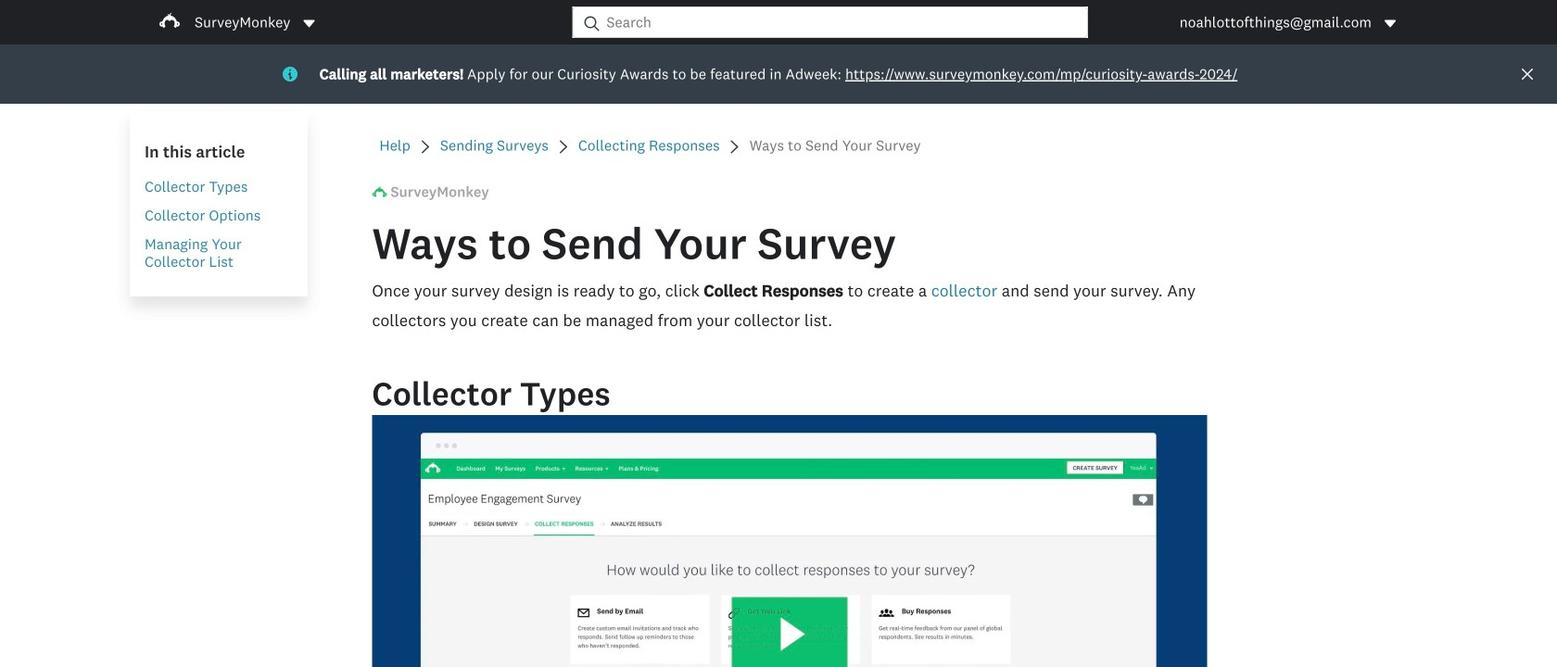 Task type: describe. For each thing, give the bounding box(es) containing it.
info icon image
[[282, 67, 297, 82]]

open image inside icon
[[304, 20, 315, 27]]

video element
[[372, 415, 1207, 667]]



Task type: locate. For each thing, give the bounding box(es) containing it.
open image
[[302, 16, 317, 31]]

alert
[[0, 44, 1557, 104]]

search image
[[584, 16, 599, 31]]

Search text field
[[599, 7, 1087, 37]]

close image
[[1520, 67, 1535, 82], [1522, 69, 1533, 80]]

open image
[[1383, 16, 1398, 31], [304, 20, 315, 27], [1385, 20, 1396, 27]]

search image
[[584, 16, 599, 31]]



